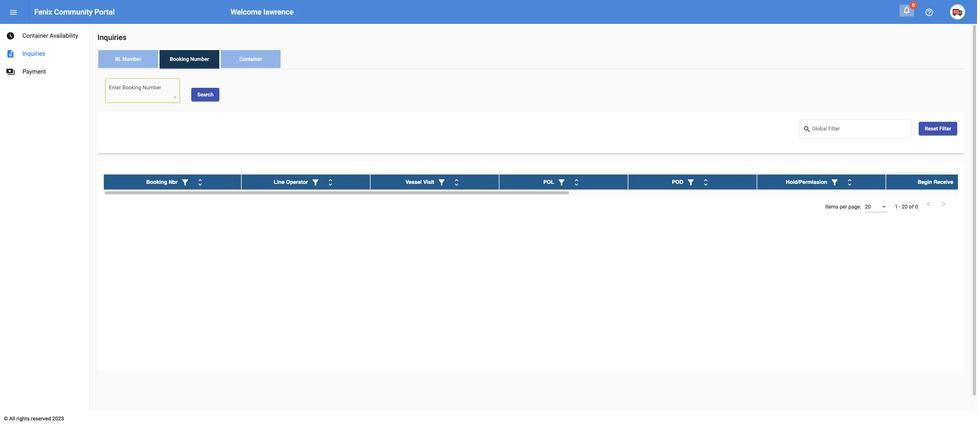 Task type: vqa. For each thing, say whether or not it's contained in the screenshot.


Task type: describe. For each thing, give the bounding box(es) containing it.
no color image for pod filter_alt's "unfold_more" button
[[702, 178, 711, 187]]

no color image inside navigation
[[6, 31, 15, 40]]

4 filter_alt from the left
[[557, 178, 566, 187]]

no color image for navigate_before button
[[925, 200, 933, 209]]

unfold_more for line operator filter_alt
[[326, 178, 335, 187]]

unfold_more button for vessel visit filter_alt
[[449, 175, 464, 189]]

no color image for first filter_alt popup button from the right
[[957, 178, 966, 187]]

nbr
[[169, 179, 178, 185]]

booking number
[[170, 56, 209, 62]]

unfold_more button for line operator filter_alt
[[323, 175, 338, 189]]

notifications_none button
[[900, 4, 915, 17]]

vessel visit filter_alt
[[406, 178, 446, 187]]

welcome
[[231, 7, 262, 16]]

reserved
[[31, 416, 51, 422]]

row containing filter_alt
[[104, 175, 978, 190]]

©
[[4, 416, 8, 422]]

no color image inside navigate_next button
[[940, 200, 949, 209]]

no color image for vessel visit filter_alt's filter_alt popup button
[[437, 178, 446, 187]]

no color image for filter_alt popup button for hold/permission filter_alt
[[831, 178, 840, 187]]

fenix community portal
[[34, 7, 115, 16]]

operator
[[286, 179, 308, 185]]

5 filter_alt from the left
[[687, 178, 696, 187]]

navigation containing watch_later
[[0, 24, 90, 81]]

rights
[[16, 416, 30, 422]]

filter_alt button for line operator filter_alt
[[308, 175, 323, 189]]

1 filter_alt from the left
[[181, 178, 190, 187]]

bl number tab panel
[[98, 69, 965, 371]]

bl
[[115, 56, 121, 62]]

welcome lawrence
[[231, 7, 294, 16]]

3 column header from the left
[[371, 175, 500, 189]]

1 20 from the left
[[865, 204, 871, 210]]

portal
[[94, 7, 115, 16]]

Global Filter field
[[813, 127, 908, 133]]

unfold_more button for pod filter_alt
[[699, 175, 714, 189]]

line operator filter_alt
[[274, 178, 320, 187]]

payments
[[6, 67, 15, 76]]

no color image inside help_outline popup button
[[925, 8, 934, 17]]

pod
[[672, 179, 684, 185]]

unfold_more for hold/permission filter_alt
[[846, 178, 855, 187]]

5 column header from the left
[[629, 175, 757, 189]]

1
[[895, 204, 898, 210]]

begin receive filter_alt
[[918, 178, 966, 187]]

pod filter_alt
[[672, 178, 696, 187]]

filter_alt button for pol filter_alt
[[554, 175, 569, 189]]

filter_alt button for booking nbr filter_alt
[[178, 175, 193, 189]]

hold/permission filter_alt
[[786, 178, 840, 187]]

vessel
[[406, 179, 422, 185]]

unfold_more for booking nbr filter_alt
[[196, 178, 205, 187]]

unfold_more button for booking nbr filter_alt
[[193, 175, 208, 189]]

2023
[[52, 416, 64, 422]]

filter_alt button for vessel visit filter_alt
[[434, 175, 449, 189]]

menu
[[9, 8, 18, 17]]

visit
[[423, 179, 434, 185]]

container availability
[[22, 32, 78, 39]]

filter_alt button for pod filter_alt
[[684, 175, 699, 189]]

container tab panel
[[98, 69, 965, 371]]

bl number
[[115, 56, 141, 62]]

no color image containing description
[[6, 49, 15, 58]]

filter
[[940, 126, 952, 132]]

container for container availability
[[22, 32, 48, 39]]



Task type: locate. For each thing, give the bounding box(es) containing it.
page:
[[849, 204, 862, 210]]

6 filter_alt button from the left
[[828, 175, 843, 189]]

6 unfold_more button from the left
[[843, 175, 858, 189]]

unfold_more for vessel visit filter_alt
[[452, 178, 461, 187]]

unfold_more button right operator at the left top
[[323, 175, 338, 189]]

filter_alt
[[181, 178, 190, 187], [311, 178, 320, 187], [437, 178, 446, 187], [557, 178, 566, 187], [687, 178, 696, 187], [831, 178, 840, 187], [957, 178, 966, 187]]

-
[[900, 204, 901, 210]]

unfold_more for pod filter_alt
[[702, 178, 711, 187]]

1 unfold_more from the left
[[196, 178, 205, 187]]

booking for booking number
[[170, 56, 189, 62]]

filter_alt column header
[[886, 175, 978, 189]]

7 filter_alt button from the left
[[954, 175, 969, 189]]

community
[[54, 7, 93, 16]]

6 unfold_more from the left
[[846, 178, 855, 187]]

4 column header from the left
[[500, 175, 629, 189]]

no color image containing navigate_next
[[940, 200, 949, 209]]

no color image containing search
[[804, 125, 813, 134]]

column header
[[104, 175, 242, 189], [242, 175, 371, 189], [371, 175, 500, 189], [500, 175, 629, 189], [629, 175, 757, 189], [757, 175, 886, 189]]

5 filter_alt button from the left
[[684, 175, 699, 189]]

filter_alt button
[[178, 175, 193, 189], [308, 175, 323, 189], [434, 175, 449, 189], [554, 175, 569, 189], [684, 175, 699, 189], [828, 175, 843, 189], [954, 175, 969, 189]]

pol filter_alt
[[544, 178, 566, 187]]

7 filter_alt from the left
[[957, 178, 966, 187]]

1 vertical spatial container
[[239, 56, 262, 62]]

number right 'bl'
[[123, 56, 141, 62]]

unfold_more button for hold/permission filter_alt
[[843, 175, 858, 189]]

booking inside booking nbr filter_alt
[[146, 179, 167, 185]]

2 number from the left
[[190, 56, 209, 62]]

no color image containing help_outline
[[925, 8, 934, 17]]

20 right -
[[902, 204, 908, 210]]

unfold_more button for pol filter_alt
[[569, 175, 584, 189]]

inquiries
[[98, 33, 127, 42], [22, 50, 45, 57]]

navigate_next button
[[938, 199, 951, 210]]

unfold_more button right pod filter_alt
[[699, 175, 714, 189]]

reset
[[925, 126, 939, 132]]

1 filter_alt button from the left
[[178, 175, 193, 189]]

unfold_more button right pol filter_alt
[[569, 175, 584, 189]]

line
[[274, 179, 285, 185]]

pol
[[544, 179, 554, 185]]

1 horizontal spatial container
[[239, 56, 262, 62]]

3 unfold_more button from the left
[[449, 175, 464, 189]]

items
[[826, 204, 839, 210]]

navigate_before
[[925, 200, 933, 209]]

filter_alt right visit
[[437, 178, 446, 187]]

0 horizontal spatial container
[[22, 32, 48, 39]]

0 horizontal spatial booking
[[146, 179, 167, 185]]

search
[[804, 125, 811, 133]]

search
[[197, 91, 214, 97]]

filter_alt right nbr
[[181, 178, 190, 187]]

search button
[[191, 88, 220, 101]]

0 vertical spatial container
[[22, 32, 48, 39]]

container
[[22, 32, 48, 39], [239, 56, 262, 62]]

None text field
[[109, 85, 176, 99]]

container for container
[[239, 56, 262, 62]]

filter_alt right operator at the left top
[[311, 178, 320, 187]]

reset filter button
[[919, 122, 958, 135]]

unfold_more button up page:
[[843, 175, 858, 189]]

1 column header from the left
[[104, 175, 242, 189]]

no color image containing menu
[[9, 8, 18, 17]]

1 vertical spatial booking
[[146, 179, 167, 185]]

no color image inside menu button
[[9, 8, 18, 17]]

unfold_more right nbr
[[196, 178, 205, 187]]

items per page:
[[826, 204, 862, 210]]

inquiries up 'bl'
[[98, 33, 127, 42]]

20
[[865, 204, 871, 210], [902, 204, 908, 210]]

3 unfold_more from the left
[[452, 178, 461, 187]]

help_outline button
[[922, 4, 937, 19]]

no color image for "unfold_more" button related to vessel visit filter_alt
[[452, 178, 461, 187]]

1 unfold_more button from the left
[[193, 175, 208, 189]]

notifications_none
[[903, 6, 912, 15]]

unfold_more up page:
[[846, 178, 855, 187]]

2 filter_alt button from the left
[[308, 175, 323, 189]]

unfold_more
[[196, 178, 205, 187], [326, 178, 335, 187], [452, 178, 461, 187], [572, 178, 581, 187], [702, 178, 711, 187], [846, 178, 855, 187]]

no color image inside navigate_before button
[[925, 200, 933, 209]]

payment
[[22, 68, 46, 75]]

filter_alt inside column header
[[957, 178, 966, 187]]

unfold_more button
[[193, 175, 208, 189], [323, 175, 338, 189], [449, 175, 464, 189], [569, 175, 584, 189], [699, 175, 714, 189], [843, 175, 858, 189]]

unfold_more button right nbr
[[193, 175, 208, 189]]

© all rights reserved 2023
[[4, 416, 64, 422]]

inquiries inside navigation
[[22, 50, 45, 57]]

number for booking number
[[190, 56, 209, 62]]

receive
[[934, 179, 954, 185]]

0 horizontal spatial number
[[123, 56, 141, 62]]

no color image
[[9, 8, 18, 17], [6, 31, 15, 40], [804, 125, 813, 134], [437, 178, 446, 187], [452, 178, 461, 187], [702, 178, 711, 187], [831, 178, 840, 187], [957, 178, 966, 187], [925, 200, 933, 209]]

no color image inside filter_alt column header
[[957, 178, 966, 187]]

all
[[9, 416, 15, 422]]

row
[[104, 175, 978, 190]]

0
[[916, 204, 919, 210]]

unfold_more right operator at the left top
[[326, 178, 335, 187]]

unfold_more right pol filter_alt
[[572, 178, 581, 187]]

2 column header from the left
[[242, 175, 371, 189]]

2 unfold_more button from the left
[[323, 175, 338, 189]]

unfold_more button right visit
[[449, 175, 464, 189]]

number
[[123, 56, 141, 62], [190, 56, 209, 62]]

0 vertical spatial inquiries
[[98, 33, 127, 42]]

booking nbr filter_alt
[[146, 178, 190, 187]]

4 unfold_more from the left
[[572, 178, 581, 187]]

1 horizontal spatial number
[[190, 56, 209, 62]]

1 vertical spatial inquiries
[[22, 50, 45, 57]]

5 unfold_more button from the left
[[699, 175, 714, 189]]

20 right page:
[[865, 204, 871, 210]]

2 20 from the left
[[902, 204, 908, 210]]

3 filter_alt from the left
[[437, 178, 446, 187]]

reset filter
[[925, 126, 952, 132]]

booking
[[170, 56, 189, 62], [146, 179, 167, 185]]

no color image containing payments
[[6, 67, 15, 76]]

0 horizontal spatial inquiries
[[22, 50, 45, 57]]

1 horizontal spatial 20
[[902, 204, 908, 210]]

1 number from the left
[[123, 56, 141, 62]]

1 horizontal spatial inquiries
[[98, 33, 127, 42]]

4 filter_alt button from the left
[[554, 175, 569, 189]]

menu button
[[6, 4, 21, 19]]

filter_alt right the pol
[[557, 178, 566, 187]]

no color image for menu button
[[9, 8, 18, 17]]

help_outline
[[925, 8, 934, 17]]

0 horizontal spatial 20
[[865, 204, 871, 210]]

6 column header from the left
[[757, 175, 886, 189]]

unfold_more for pol filter_alt
[[572, 178, 581, 187]]

description
[[6, 49, 15, 58]]

2 unfold_more from the left
[[326, 178, 335, 187]]

booking for booking nbr filter_alt
[[146, 179, 167, 185]]

3 filter_alt button from the left
[[434, 175, 449, 189]]

no color image inside "notifications_none" popup button
[[903, 6, 912, 15]]

container inside navigation
[[22, 32, 48, 39]]

number for bl number
[[123, 56, 141, 62]]

hold/permission
[[786, 179, 828, 185]]

per
[[840, 204, 848, 210]]

filter_alt right receive
[[957, 178, 966, 187]]

watch_later
[[6, 31, 15, 40]]

5 unfold_more from the left
[[702, 178, 711, 187]]

inquiries up payment
[[22, 50, 45, 57]]

number up search button
[[190, 56, 209, 62]]

of
[[910, 204, 914, 210]]

navigate_next
[[940, 200, 949, 209]]

filter_alt up items
[[831, 178, 840, 187]]

navigate_before button
[[922, 199, 936, 210]]

filter_alt right pod at the right of the page
[[687, 178, 696, 187]]

no color image containing watch_later
[[6, 31, 15, 40]]

2 filter_alt from the left
[[311, 178, 320, 187]]

no color image containing navigate_before
[[925, 200, 933, 209]]

4 unfold_more button from the left
[[569, 175, 584, 189]]

no color image
[[903, 6, 912, 15], [925, 8, 934, 17], [6, 49, 15, 58], [6, 67, 15, 76], [181, 178, 190, 187], [196, 178, 205, 187], [311, 178, 320, 187], [326, 178, 335, 187], [557, 178, 566, 187], [572, 178, 581, 187], [687, 178, 696, 187], [846, 178, 855, 187], [940, 200, 949, 209]]

navigation
[[0, 24, 90, 81]]

no color image containing notifications_none
[[903, 6, 912, 15]]

0 vertical spatial booking
[[170, 56, 189, 62]]

6 filter_alt from the left
[[831, 178, 840, 187]]

1 horizontal spatial booking
[[170, 56, 189, 62]]

fenix
[[34, 7, 52, 16]]

1 - 20 of 0
[[895, 204, 919, 210]]

unfold_more right pod filter_alt
[[702, 178, 711, 187]]

unfold_more right visit
[[452, 178, 461, 187]]

availability
[[50, 32, 78, 39]]

filter_alt button for hold/permission filter_alt
[[828, 175, 843, 189]]

lawrence
[[264, 7, 294, 16]]

begin
[[918, 179, 933, 185]]



